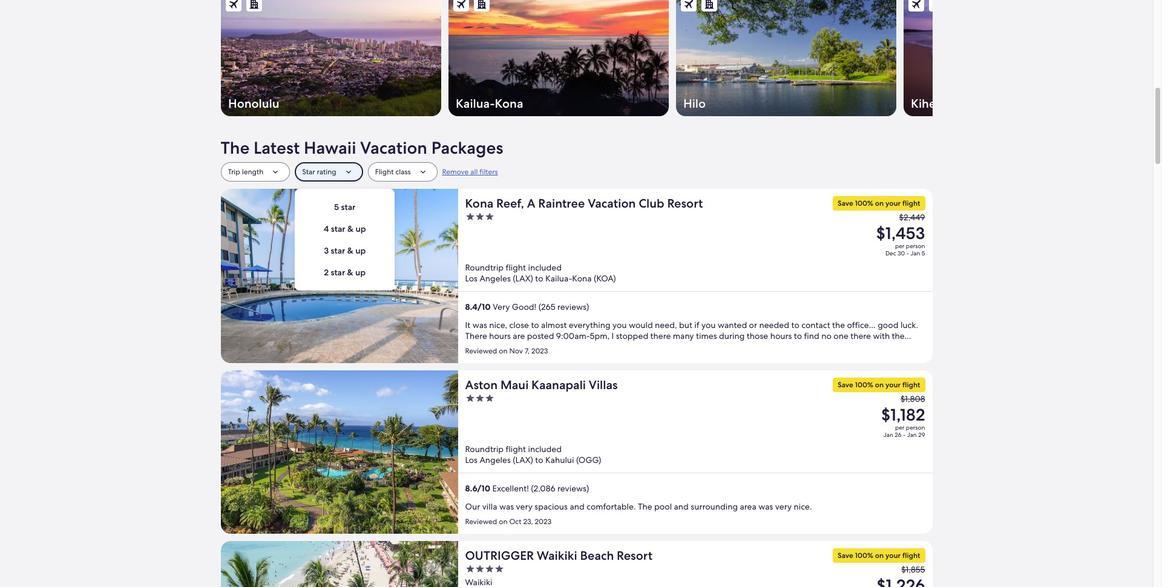Task type: describe. For each thing, give the bounding box(es) containing it.
kona reef, a raintree vacation club resort
[[465, 195, 703, 211]]

star rating
[[302, 167, 337, 177]]

hilo
[[683, 96, 706, 111]]

remove all filters
[[442, 167, 498, 177]]

the latest hawaii vacation packages
[[221, 137, 504, 159]]

save for $1,182
[[838, 380, 854, 390]]

nov
[[510, 346, 523, 356]]

angeles for $1,453
[[480, 273, 511, 284]]

angeles for $1,182
[[480, 455, 511, 466]]

on inside our villa was very spacious and comfortable. the pool and surrounding area was very nice. reviewed on oct 23, 2023
[[499, 517, 508, 527]]

los for $1,453
[[465, 273, 478, 284]]

comfortable.
[[587, 501, 636, 512]]

1 out of 9 element
[[221, 0, 441, 116]]

villas
[[589, 377, 618, 393]]

8.4 / 10 very good! (265 reviews)
[[465, 301, 589, 312]]

person for $1,453
[[907, 242, 926, 250]]

1 vertical spatial resort
[[617, 548, 653, 564]]

roundtrip for $1,453
[[465, 262, 504, 273]]

2023 inside it was nice, close to almost everything you would need, but if you wanted or needed to contact the office… good luck. there hours are posted 9:00am-5pm, i stopped there many times during those hours to find no one there with the closed sign up reviewed on nov 7, 2023
[[532, 346, 548, 356]]

flight class
[[375, 167, 411, 177]]

very
[[493, 301, 510, 312]]

makiki - lower punchbowl - tantalus showing landscape views, a sunset and a city image
[[221, 0, 441, 116]]

flights image for hilo
[[683, 0, 694, 10]]

honolulu
[[228, 96, 279, 111]]

those
[[747, 331, 769, 341]]

save for $1,453
[[838, 198, 854, 208]]

included for $1,182
[[528, 444, 562, 455]]

1 horizontal spatial resort
[[668, 195, 703, 211]]

per for $1,182
[[896, 424, 905, 432]]

good
[[878, 320, 899, 331]]

flight
[[375, 167, 394, 177]]

was inside it was nice, close to almost everything you would need, but if you wanted or needed to contact the office… good luck. there hours are posted 9:00am-5pm, i stopped there many times during those hours to find no one there with the closed sign up reviewed on nov 7, 2023
[[473, 320, 487, 331]]

if
[[695, 320, 700, 331]]

a
[[527, 195, 536, 211]]

many
[[673, 331, 694, 341]]

100% inside the "save 100% on your flight $1,855"
[[856, 551, 874, 561]]

need,
[[655, 320, 677, 331]]

(lax) for $1,182
[[513, 455, 533, 466]]

1 horizontal spatial the
[[892, 331, 905, 341]]

aston maui kaanapali villas image
[[221, 370, 458, 534]]

save inside the "save 100% on your flight $1,855"
[[838, 551, 854, 561]]

4
[[324, 223, 329, 234]]

kona reef, a raintree vacation club resort image
[[221, 189, 458, 363]]

close
[[510, 320, 529, 331]]

almost
[[542, 320, 567, 331]]

times
[[696, 331, 717, 341]]

roundtrip flight included los angeles (lax) to kahului (ogg)
[[465, 444, 602, 466]]

flights image for kailua-kona
[[456, 0, 467, 10]]

26
[[895, 431, 902, 439]]

closed
[[465, 341, 490, 352]]

29
[[919, 431, 926, 439]]

30
[[898, 249, 906, 257]]

wanted
[[718, 320, 747, 331]]

roundtrip flight included los angeles (lax) to kailua-kona (koa)
[[465, 262, 616, 284]]

(lax) for $1,453
[[513, 273, 533, 284]]

i
[[612, 331, 614, 341]]

flights image for kihei
[[911, 0, 922, 10]]

(265
[[539, 301, 556, 312]]

reviewed inside our villa was very spacious and comfortable. the pool and surrounding area was very nice. reviewed on oct 23, 2023
[[465, 517, 497, 527]]

flights image for honolulu
[[228, 0, 239, 10]]

flight inside roundtrip flight included los angeles (lax) to kahului (ogg)
[[506, 444, 526, 455]]

8.6
[[465, 483, 478, 494]]

1 hours from the left
[[489, 331, 511, 341]]

on for $2,449
[[876, 198, 884, 208]]

up for 4 star & up
[[356, 223, 366, 234]]

on for $1,808
[[876, 380, 884, 390]]

flight inside roundtrip flight included los angeles (lax) to kailua-kona (koa)
[[506, 262, 526, 273]]

stopped
[[616, 331, 649, 341]]

4 out of 9 element
[[904, 0, 1124, 116]]

0 horizontal spatial vacation
[[360, 137, 428, 159]]

$1,855
[[902, 564, 926, 575]]

jan for $1,182
[[908, 431, 917, 439]]

spacious
[[535, 501, 568, 512]]

save 100% on your flight $1,855
[[838, 551, 926, 575]]

2 and from the left
[[674, 501, 689, 512]]

kaanapali
[[532, 377, 586, 393]]

posted
[[527, 331, 554, 341]]

3 star & up
[[324, 245, 366, 256]]

roundtrip for $1,182
[[465, 444, 504, 455]]

outrigger waikiki beach resort image
[[221, 541, 458, 587]]

star for 3
[[331, 245, 345, 256]]

1 reviews) from the top
[[558, 301, 589, 312]]

7,
[[525, 346, 530, 356]]

excellent!
[[493, 483, 529, 494]]

to inside roundtrip flight included los angeles (lax) to kahului (ogg)
[[536, 455, 544, 466]]

on inside it was nice, close to almost everything you would need, but if you wanted or needed to contact the office… good luck. there hours are posted 9:00am-5pm, i stopped there many times during those hours to find no one there with the closed sign up reviewed on nov 7, 2023
[[499, 346, 508, 356]]

our villa was very spacious and comfortable. the pool and surrounding area was very nice. reviewed on oct 23, 2023
[[465, 501, 812, 527]]

good!
[[512, 301, 537, 312]]

2 hours from the left
[[771, 331, 792, 341]]

5 inside save 100% on your flight $2,449 $1,453 per person dec 30 - jan 5
[[922, 249, 926, 257]]

packages
[[432, 137, 504, 159]]

2 horizontal spatial was
[[759, 501, 774, 512]]

length
[[242, 167, 264, 177]]

surrounding
[[691, 501, 738, 512]]

(2,086
[[531, 483, 556, 494]]

1 vertical spatial kona
[[465, 195, 494, 211]]

4 star & up
[[324, 223, 366, 234]]

& for 2 star & up
[[347, 267, 354, 278]]

flight for $1,855
[[903, 551, 921, 561]]

0 horizontal spatial the
[[221, 137, 250, 159]]

one
[[834, 331, 849, 341]]

5 out of 9 element
[[1132, 0, 1163, 116]]

during
[[720, 331, 745, 341]]

kona inside roundtrip flight included los angeles (lax) to kailua-kona (koa)
[[573, 273, 592, 284]]

star
[[302, 167, 315, 177]]

100% for $1,182
[[856, 380, 874, 390]]

kahului
[[546, 455, 574, 466]]

8.6 / 10 excellent! (2,086 reviews)
[[465, 483, 589, 494]]

kihei
[[911, 96, 939, 111]]

it
[[465, 320, 471, 331]]

trip length
[[228, 167, 264, 177]]

0 horizontal spatial the
[[833, 320, 846, 331]]

luck.
[[901, 320, 919, 331]]

to inside roundtrip flight included los angeles (lax) to kailua-kona (koa)
[[536, 273, 544, 284]]

3
[[324, 245, 329, 256]]

with
[[874, 331, 890, 341]]

5 star button
[[295, 196, 395, 218]]

waikiki
[[537, 548, 578, 564]]

kihei image
[[904, 0, 1124, 116]]

10 for $1,453
[[482, 301, 491, 312]]

kailua-kona
[[456, 96, 523, 111]]

kailua-kona showing tropical scenes, general coastal views and a sunset image
[[448, 0, 669, 116]]

sign
[[492, 341, 508, 352]]

or
[[750, 320, 758, 331]]

but
[[680, 320, 693, 331]]

- for $1,453
[[907, 249, 910, 257]]

100% for $1,453
[[856, 198, 874, 208]]

raintree
[[539, 195, 585, 211]]



Task type: locate. For each thing, give the bounding box(es) containing it.
2 there from the left
[[851, 331, 871, 341]]

hotels image
[[249, 0, 260, 10], [704, 0, 715, 10], [932, 0, 943, 10]]

xsmall image for outrigger
[[485, 564, 495, 574]]

- inside save 100% on your flight $1,808 $1,182 per person jan 26 - jan 29
[[904, 431, 906, 439]]

1 horizontal spatial flights image
[[683, 0, 694, 10]]

resort right "beach"
[[617, 548, 653, 564]]

0 horizontal spatial kona
[[465, 195, 494, 211]]

xsmall image
[[485, 212, 495, 222], [485, 564, 495, 574]]

0 vertical spatial los
[[465, 273, 478, 284]]

1 vertical spatial (lax)
[[513, 455, 533, 466]]

0 horizontal spatial hotels image
[[476, 0, 487, 10]]

kailua- up (265
[[546, 273, 573, 284]]

1 vertical spatial 10
[[482, 483, 491, 494]]

los for $1,182
[[465, 455, 478, 466]]

maui
[[501, 377, 529, 393]]

1 vertical spatial vacation
[[588, 195, 636, 211]]

star up "4 star & up" button on the left top
[[341, 202, 356, 212]]

on for $1,855
[[876, 551, 884, 561]]

&
[[348, 223, 354, 234], [347, 245, 354, 256], [347, 267, 354, 278]]

star rating button
[[295, 162, 363, 182]]

1 person from the top
[[907, 242, 926, 250]]

club
[[639, 195, 665, 211]]

hours right those on the right of page
[[771, 331, 792, 341]]

3 your from the top
[[886, 551, 901, 561]]

reviews)
[[558, 301, 589, 312], [558, 483, 589, 494]]

1 vertical spatial reviews)
[[558, 483, 589, 494]]

2 out of 9 element
[[448, 0, 669, 116]]

angeles up excellent!
[[480, 455, 511, 466]]

person right 26
[[907, 424, 926, 432]]

1 flights image from the left
[[456, 0, 467, 10]]

kailua-
[[456, 96, 495, 111], [546, 273, 573, 284]]

person
[[907, 242, 926, 250], [907, 424, 926, 432]]

2 star & up button
[[295, 261, 395, 283]]

0 vertical spatial kona
[[495, 96, 523, 111]]

included inside roundtrip flight included los angeles (lax) to kahului (ogg)
[[528, 444, 562, 455]]

& for 3 star & up
[[347, 245, 354, 256]]

1 horizontal spatial flights image
[[911, 0, 922, 10]]

on inside save 100% on your flight $1,808 $1,182 per person jan 26 - jan 29
[[876, 380, 884, 390]]

office…
[[848, 320, 876, 331]]

1 xsmall image from the top
[[485, 212, 495, 222]]

included up (265
[[528, 262, 562, 273]]

0 vertical spatial xsmall image
[[485, 212, 495, 222]]

100% inside save 100% on your flight $2,449 $1,453 per person dec 30 - jan 5
[[856, 198, 874, 208]]

0 vertical spatial 2023
[[532, 346, 548, 356]]

remove
[[442, 167, 469, 177]]

reviews) up everything
[[558, 301, 589, 312]]

up up 2 star & up
[[356, 245, 366, 256]]

1 vertical spatial per
[[896, 424, 905, 432]]

reviewed down our
[[465, 517, 497, 527]]

0 vertical spatial person
[[907, 242, 926, 250]]

10 for $1,182
[[482, 483, 491, 494]]

your inside save 100% on your flight $2,449 $1,453 per person dec 30 - jan 5
[[886, 198, 901, 208]]

100% inside save 100% on your flight $1,808 $1,182 per person jan 26 - jan 29
[[856, 380, 874, 390]]

flight class button
[[368, 162, 438, 182]]

2 hotels image from the left
[[1159, 0, 1163, 10]]

you left would
[[613, 320, 627, 331]]

(lax) inside roundtrip flight included los angeles (lax) to kailua-kona (koa)
[[513, 273, 533, 284]]

flight up good!
[[506, 262, 526, 273]]

hours
[[489, 331, 511, 341], [771, 331, 792, 341]]

los
[[465, 273, 478, 284], [465, 455, 478, 466]]

1 reviewed from the top
[[465, 346, 497, 356]]

flights image inside 1 out of 9 element
[[228, 0, 239, 10]]

1 vertical spatial roundtrip
[[465, 444, 504, 455]]

kailua- inside roundtrip flight included los angeles (lax) to kailua-kona (koa)
[[546, 273, 573, 284]]

& down the 3 star & up
[[347, 267, 354, 278]]

1 included from the top
[[528, 262, 562, 273]]

1 / from the top
[[478, 301, 482, 312]]

flights image inside 4 out of 9 element
[[911, 0, 922, 10]]

per for $1,453
[[896, 242, 905, 250]]

rating
[[317, 167, 337, 177]]

& up 2 star & up
[[347, 245, 354, 256]]

& inside button
[[347, 267, 354, 278]]

your for $1,182
[[886, 380, 901, 390]]

3 100% from the top
[[856, 551, 874, 561]]

save 100% on your flight $2,449 $1,453 per person dec 30 - jan 5
[[838, 198, 926, 257]]

los up the "8.6"
[[465, 455, 478, 466]]

was right villa
[[500, 501, 514, 512]]

1 vertical spatial the
[[638, 501, 653, 512]]

los inside roundtrip flight included los angeles (lax) to kahului (ogg)
[[465, 455, 478, 466]]

/ left very
[[478, 301, 482, 312]]

hotels image for hilo
[[704, 0, 715, 10]]

jan right 30
[[911, 249, 921, 257]]

remove all filters button
[[442, 167, 498, 177]]

(lax) inside roundtrip flight included los angeles (lax) to kahului (ogg)
[[513, 455, 533, 466]]

/ for $1,182
[[478, 483, 482, 494]]

5 up 4 star & up
[[334, 202, 339, 212]]

0 vertical spatial 5
[[334, 202, 339, 212]]

kailua- inside 2 out of 9 element
[[456, 96, 495, 111]]

los inside roundtrip flight included los angeles (lax) to kailua-kona (koa)
[[465, 273, 478, 284]]

- inside save 100% on your flight $2,449 $1,453 per person dec 30 - jan 5
[[907, 249, 910, 257]]

23,
[[524, 517, 533, 527]]

1 vertical spatial 5
[[922, 249, 926, 257]]

filters
[[480, 167, 498, 177]]

0 vertical spatial kailua-
[[456, 96, 495, 111]]

/ up our
[[478, 483, 482, 494]]

nice,
[[490, 320, 508, 331]]

hotels image inside 3 out of 9 element
[[704, 0, 715, 10]]

2 reviewed from the top
[[465, 517, 497, 527]]

the right no
[[833, 320, 846, 331]]

the left pool
[[638, 501, 653, 512]]

2 flights image from the left
[[683, 0, 694, 10]]

xsmall image
[[465, 212, 475, 222], [475, 212, 485, 222], [465, 394, 475, 403], [475, 394, 485, 403], [485, 394, 495, 403], [465, 564, 475, 574], [475, 564, 485, 574], [495, 564, 504, 574]]

included inside roundtrip flight included los angeles (lax) to kailua-kona (koa)
[[528, 262, 562, 273]]

your
[[886, 198, 901, 208], [886, 380, 901, 390], [886, 551, 901, 561]]

1 horizontal spatial kailua-
[[546, 273, 573, 284]]

save inside save 100% on your flight $2,449 $1,453 per person dec 30 - jan 5
[[838, 198, 854, 208]]

hawaii
[[304, 137, 356, 159]]

was right area
[[759, 501, 774, 512]]

beach
[[580, 548, 614, 564]]

2 per from the top
[[896, 424, 905, 432]]

the up trip
[[221, 137, 250, 159]]

5 inside 5 star button
[[334, 202, 339, 212]]

1 horizontal spatial you
[[702, 320, 716, 331]]

was
[[473, 320, 487, 331], [500, 501, 514, 512], [759, 501, 774, 512]]

xsmall image down outrigger
[[485, 564, 495, 574]]

class
[[396, 167, 411, 177]]

3 & from the top
[[347, 267, 354, 278]]

1 horizontal spatial hotels image
[[1159, 0, 1163, 10]]

2 vertical spatial kona
[[573, 273, 592, 284]]

0 vertical spatial your
[[886, 198, 901, 208]]

and right spacious
[[570, 501, 585, 512]]

flight up "$2,449"
[[903, 198, 921, 208]]

(koa)
[[594, 273, 616, 284]]

up left 7,
[[510, 341, 521, 352]]

are
[[513, 331, 525, 341]]

2 very from the left
[[776, 501, 792, 512]]

1 hotels image from the left
[[249, 0, 260, 10]]

angeles inside roundtrip flight included los angeles (lax) to kahului (ogg)
[[480, 455, 511, 466]]

2 vertical spatial your
[[886, 551, 901, 561]]

1 vertical spatial included
[[528, 444, 562, 455]]

reviewed down there
[[465, 346, 497, 356]]

9:00am-
[[556, 331, 590, 341]]

1 horizontal spatial 5
[[922, 249, 926, 257]]

2 / from the top
[[478, 483, 482, 494]]

2 10 from the top
[[482, 483, 491, 494]]

2 angeles from the top
[[480, 455, 511, 466]]

3 hotels image from the left
[[932, 0, 943, 10]]

flight up $1,855
[[903, 551, 921, 561]]

0 horizontal spatial and
[[570, 501, 585, 512]]

los up 8.4
[[465, 273, 478, 284]]

1 vertical spatial xsmall image
[[485, 564, 495, 574]]

nice.
[[794, 501, 812, 512]]

2 (lax) from the top
[[513, 455, 533, 466]]

- for $1,182
[[904, 431, 906, 439]]

per left 29
[[896, 424, 905, 432]]

1 very from the left
[[516, 501, 533, 512]]

0 vertical spatial included
[[528, 262, 562, 273]]

- right 26
[[904, 431, 906, 439]]

aston
[[465, 377, 498, 393]]

flight inside save 100% on your flight $2,449 $1,453 per person dec 30 - jan 5
[[903, 198, 921, 208]]

hotels image
[[476, 0, 487, 10], [1159, 0, 1163, 10]]

5 star
[[334, 202, 356, 212]]

on inside the "save 100% on your flight $1,855"
[[876, 551, 884, 561]]

1 and from the left
[[570, 501, 585, 512]]

up inside it was nice, close to almost everything you would need, but if you wanted or needed to contact the office… good luck. there hours are posted 9:00am-5pm, i stopped there many times during those hours to find no one there with the closed sign up reviewed on nov 7, 2023
[[510, 341, 521, 352]]

roundtrip up the "8.6"
[[465, 444, 504, 455]]

flights image
[[456, 0, 467, 10], [911, 0, 922, 10]]

1 per from the top
[[896, 242, 905, 250]]

hotels image inside 1 out of 9 element
[[249, 0, 260, 10]]

0 vertical spatial resort
[[668, 195, 703, 211]]

hotels image for kihei
[[932, 0, 943, 10]]

0 horizontal spatial -
[[904, 431, 906, 439]]

everything
[[569, 320, 611, 331]]

0 horizontal spatial kailua-
[[456, 96, 495, 111]]

star right 4
[[331, 223, 346, 234]]

10 right the "8.6"
[[482, 483, 491, 494]]

0 vertical spatial per
[[896, 242, 905, 250]]

there right one
[[851, 331, 871, 341]]

roundtrip
[[465, 262, 504, 273], [465, 444, 504, 455]]

0 horizontal spatial hotels image
[[249, 0, 260, 10]]

aston maui kaanapali villas
[[465, 377, 618, 393]]

2 vertical spatial save
[[838, 551, 854, 561]]

0 horizontal spatial you
[[613, 320, 627, 331]]

roundtrip inside roundtrip flight included los angeles (lax) to kailua-kona (koa)
[[465, 262, 504, 273]]

flight
[[903, 198, 921, 208], [506, 262, 526, 273], [903, 380, 921, 390], [506, 444, 526, 455], [903, 551, 921, 561]]

jan left 26
[[884, 431, 894, 439]]

outrigger
[[465, 548, 534, 564]]

hilo which includes a bay or harbor image
[[676, 0, 897, 116]]

1 horizontal spatial there
[[851, 331, 871, 341]]

1 there from the left
[[651, 331, 671, 341]]

0 vertical spatial vacation
[[360, 137, 428, 159]]

was right it at the left bottom
[[473, 320, 487, 331]]

per inside save 100% on your flight $1,808 $1,182 per person jan 26 - jan 29
[[896, 424, 905, 432]]

0 horizontal spatial very
[[516, 501, 533, 512]]

angeles inside roundtrip flight included los angeles (lax) to kailua-kona (koa)
[[480, 273, 511, 284]]

1 10 from the top
[[482, 301, 491, 312]]

1 horizontal spatial was
[[500, 501, 514, 512]]

on
[[876, 198, 884, 208], [499, 346, 508, 356], [876, 380, 884, 390], [499, 517, 508, 527], [876, 551, 884, 561]]

xsmall image for kona
[[485, 212, 495, 222]]

1 100% from the top
[[856, 198, 874, 208]]

star for 5
[[341, 202, 356, 212]]

0 vertical spatial reviews)
[[558, 301, 589, 312]]

and right pool
[[674, 501, 689, 512]]

contact
[[802, 320, 831, 331]]

1 hotels image from the left
[[476, 0, 487, 10]]

would
[[629, 320, 653, 331]]

8.4
[[465, 301, 478, 312]]

2 save from the top
[[838, 380, 854, 390]]

reviews) up spacious
[[558, 483, 589, 494]]

previous image
[[213, 47, 228, 61]]

included for $1,453
[[528, 262, 562, 273]]

$1,182
[[882, 404, 926, 426]]

included up (2,086
[[528, 444, 562, 455]]

trip
[[228, 167, 240, 177]]

1 horizontal spatial the
[[638, 501, 653, 512]]

star for 4
[[331, 223, 346, 234]]

1 (lax) from the top
[[513, 273, 533, 284]]

star right 3
[[331, 245, 345, 256]]

you
[[613, 320, 627, 331], [702, 320, 716, 331]]

2 vertical spatial 100%
[[856, 551, 874, 561]]

dec
[[886, 249, 897, 257]]

flights image inside 3 out of 9 element
[[683, 0, 694, 10]]

your for $1,453
[[886, 198, 901, 208]]

per inside save 100% on your flight $2,449 $1,453 per person dec 30 - jan 5
[[896, 242, 905, 250]]

3 out of 9 element
[[676, 0, 897, 116]]

star inside button
[[331, 267, 345, 278]]

1 flights image from the left
[[228, 0, 239, 10]]

up for 3 star & up
[[356, 245, 366, 256]]

5 right 30
[[922, 249, 926, 257]]

2 hotels image from the left
[[704, 0, 715, 10]]

0 vertical spatial save
[[838, 198, 854, 208]]

1 horizontal spatial kona
[[495, 96, 523, 111]]

flights image inside 2 out of 9 element
[[456, 0, 467, 10]]

the right with
[[892, 331, 905, 341]]

0 horizontal spatial flights image
[[456, 0, 467, 10]]

flight inside the "save 100% on your flight $1,855"
[[903, 551, 921, 561]]

1 angeles from the top
[[480, 273, 511, 284]]

reef,
[[497, 195, 524, 211]]

0 vertical spatial 10
[[482, 301, 491, 312]]

hotels image inside 2 out of 9 element
[[476, 0, 487, 10]]

2023 right 23,
[[535, 517, 552, 527]]

flight inside save 100% on your flight $1,808 $1,182 per person jan 26 - jan 29
[[903, 380, 921, 390]]

kailua- up the packages
[[456, 96, 495, 111]]

4 star & up button
[[295, 218, 395, 240]]

the
[[833, 320, 846, 331], [892, 331, 905, 341]]

1 your from the top
[[886, 198, 901, 208]]

flights image
[[228, 0, 239, 10], [683, 0, 694, 10]]

1 vertical spatial save
[[838, 380, 854, 390]]

1 you from the left
[[613, 320, 627, 331]]

1 horizontal spatial very
[[776, 501, 792, 512]]

person inside save 100% on your flight $1,808 $1,182 per person jan 26 - jan 29
[[907, 424, 926, 432]]

resort right club
[[668, 195, 703, 211]]

hotels image for honolulu
[[249, 0, 260, 10]]

(ogg)
[[577, 455, 602, 466]]

hours left 'are' at the left
[[489, 331, 511, 341]]

(lax) up "8.6 / 10 excellent! (2,086 reviews)" on the bottom of the page
[[513, 455, 533, 466]]

reviewed inside it was nice, close to almost everything you would need, but if you wanted or needed to contact the office… good luck. there hours are posted 9:00am-5pm, i stopped there many times during those hours to find no one there with the closed sign up reviewed on nov 7, 2023
[[465, 346, 497, 356]]

0 horizontal spatial flights image
[[228, 0, 239, 10]]

1 vertical spatial angeles
[[480, 455, 511, 466]]

on inside save 100% on your flight $2,449 $1,453 per person dec 30 - jan 5
[[876, 198, 884, 208]]

your inside save 100% on your flight $1,808 $1,182 per person jan 26 - jan 29
[[886, 380, 901, 390]]

1 roundtrip from the top
[[465, 262, 504, 273]]

2 included from the top
[[528, 444, 562, 455]]

1 horizontal spatial -
[[907, 249, 910, 257]]

- right 30
[[907, 249, 910, 257]]

the inside our villa was very spacious and comfortable. the pool and surrounding area was very nice. reviewed on oct 23, 2023
[[638, 501, 653, 512]]

$1,453
[[877, 222, 926, 244]]

2 & from the top
[[347, 245, 354, 256]]

jan for $1,453
[[911, 249, 921, 257]]

2 star & up
[[324, 267, 366, 278]]

person right 30
[[907, 242, 926, 250]]

jan inside save 100% on your flight $2,449 $1,453 per person dec 30 - jan 5
[[911, 249, 921, 257]]

0 horizontal spatial hours
[[489, 331, 511, 341]]

latest
[[254, 137, 300, 159]]

1 vertical spatial &
[[347, 245, 354, 256]]

roundtrip inside roundtrip flight included los angeles (lax) to kahului (ogg)
[[465, 444, 504, 455]]

roundtrip up 8.4
[[465, 262, 504, 273]]

1 vertical spatial los
[[465, 455, 478, 466]]

10
[[482, 301, 491, 312], [482, 483, 491, 494]]

1 horizontal spatial and
[[674, 501, 689, 512]]

very up 23,
[[516, 501, 533, 512]]

up inside button
[[356, 267, 366, 278]]

you right "if"
[[702, 320, 716, 331]]

& down 5 star button
[[348, 223, 354, 234]]

1 horizontal spatial hotels image
[[704, 0, 715, 10]]

vacation up flight class
[[360, 137, 428, 159]]

1 save from the top
[[838, 198, 854, 208]]

0 vertical spatial the
[[221, 137, 250, 159]]

10 right 8.4
[[482, 301, 491, 312]]

vacation left club
[[588, 195, 636, 211]]

star right 2
[[331, 267, 345, 278]]

0 vertical spatial 100%
[[856, 198, 874, 208]]

up down the 3 star & up
[[356, 267, 366, 278]]

0 vertical spatial (lax)
[[513, 273, 533, 284]]

up for 2 star & up
[[356, 267, 366, 278]]

$1,808
[[901, 394, 926, 404]]

2 you from the left
[[702, 320, 716, 331]]

flight up $1,808 on the right of page
[[903, 380, 921, 390]]

& for 4 star & up
[[348, 223, 354, 234]]

person inside save 100% on your flight $2,449 $1,453 per person dec 30 - jan 5
[[907, 242, 926, 250]]

hotels image inside 5 out of 9 element
[[1159, 0, 1163, 10]]

2 100% from the top
[[856, 380, 874, 390]]

2 horizontal spatial hotels image
[[932, 0, 943, 10]]

1 vertical spatial reviewed
[[465, 517, 497, 527]]

1 vertical spatial 2023
[[535, 517, 552, 527]]

area
[[740, 501, 757, 512]]

2 your from the top
[[886, 380, 901, 390]]

save inside save 100% on your flight $1,808 $1,182 per person jan 26 - jan 29
[[838, 380, 854, 390]]

2 los from the top
[[465, 455, 478, 466]]

there
[[651, 331, 671, 341], [851, 331, 871, 341]]

1 vertical spatial /
[[478, 483, 482, 494]]

next image
[[926, 47, 940, 61]]

0 vertical spatial -
[[907, 249, 910, 257]]

there left many
[[651, 331, 671, 341]]

1 vertical spatial person
[[907, 424, 926, 432]]

0 horizontal spatial there
[[651, 331, 671, 341]]

0 vertical spatial angeles
[[480, 273, 511, 284]]

2 reviews) from the top
[[558, 483, 589, 494]]

2 xsmall image from the top
[[485, 564, 495, 574]]

it was nice, close to almost everything you would need, but if you wanted or needed to contact the office… good luck. there hours are posted 9:00am-5pm, i stopped there many times during those hours to find no one there with the closed sign up reviewed on nov 7, 2023
[[465, 320, 919, 356]]

1 horizontal spatial vacation
[[588, 195, 636, 211]]

0 vertical spatial roundtrip
[[465, 262, 504, 273]]

outrigger waikiki beach resort
[[465, 548, 653, 564]]

and
[[570, 501, 585, 512], [674, 501, 689, 512]]

kona
[[495, 96, 523, 111], [465, 195, 494, 211], [573, 273, 592, 284]]

2 horizontal spatial kona
[[573, 273, 592, 284]]

5pm,
[[590, 331, 610, 341]]

0 vertical spatial &
[[348, 223, 354, 234]]

0 vertical spatial reviewed
[[465, 346, 497, 356]]

jan left 29
[[908, 431, 917, 439]]

1 vertical spatial -
[[904, 431, 906, 439]]

1 vertical spatial kailua-
[[546, 273, 573, 284]]

/ for $1,453
[[478, 301, 482, 312]]

per
[[896, 242, 905, 250], [896, 424, 905, 432]]

0 horizontal spatial 5
[[334, 202, 339, 212]]

your inside the "save 100% on your flight $1,855"
[[886, 551, 901, 561]]

very left nice.
[[776, 501, 792, 512]]

2023 right 7,
[[532, 346, 548, 356]]

our
[[465, 501, 480, 512]]

flight for $1,808
[[903, 380, 921, 390]]

2023 inside our villa was very spacious and comfortable. the pool and surrounding area was very nice. reviewed on oct 23, 2023
[[535, 517, 552, 527]]

2 roundtrip from the top
[[465, 444, 504, 455]]

1 horizontal spatial hours
[[771, 331, 792, 341]]

save 100% on your flight $1,808 $1,182 per person jan 26 - jan 29
[[838, 380, 926, 439]]

up down 5 star button
[[356, 223, 366, 234]]

xsmall image down filters
[[485, 212, 495, 222]]

2 person from the top
[[907, 424, 926, 432]]

pool
[[655, 501, 672, 512]]

2 vertical spatial &
[[347, 267, 354, 278]]

person for $1,182
[[907, 424, 926, 432]]

angeles up very
[[480, 273, 511, 284]]

(lax) up good!
[[513, 273, 533, 284]]

flight up excellent!
[[506, 444, 526, 455]]

there
[[465, 331, 487, 341]]

1 los from the top
[[465, 273, 478, 284]]

kona inside 2 out of 9 element
[[495, 96, 523, 111]]

0 vertical spatial /
[[478, 301, 482, 312]]

0 horizontal spatial resort
[[617, 548, 653, 564]]

per down "$2,449"
[[896, 242, 905, 250]]

1 vertical spatial 100%
[[856, 380, 874, 390]]

3 save from the top
[[838, 551, 854, 561]]

villa
[[483, 501, 498, 512]]

-
[[907, 249, 910, 257], [904, 431, 906, 439]]

flight for $2,449
[[903, 198, 921, 208]]

star for 2
[[331, 267, 345, 278]]

2 flights image from the left
[[911, 0, 922, 10]]

0 horizontal spatial was
[[473, 320, 487, 331]]

1 vertical spatial your
[[886, 380, 901, 390]]

1 & from the top
[[348, 223, 354, 234]]

vacation
[[360, 137, 428, 159], [588, 195, 636, 211]]



Task type: vqa. For each thing, say whether or not it's contained in the screenshot.
'on' in the Our villa was very spacious and comfortable. The pool and surrounding area was very nice. Reviewed on Oct 23, 2023
yes



